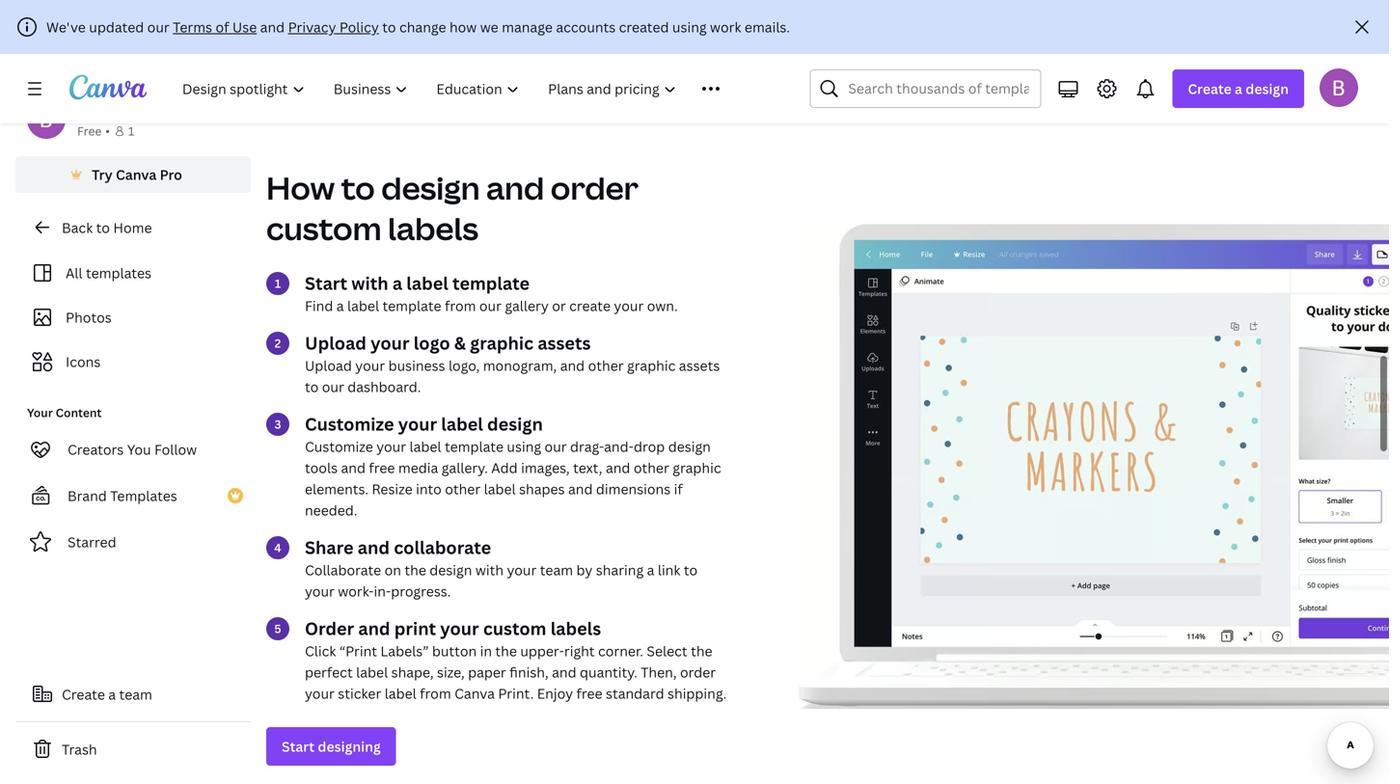 Task type: locate. For each thing, give the bounding box(es) containing it.
to
[[382, 18, 396, 36], [341, 167, 375, 209], [96, 219, 110, 237], [305, 378, 319, 396], [684, 561, 698, 579]]

1 vertical spatial using
[[507, 437, 541, 456]]

labels inside order and print your custom labels click "print labels" button in the upper-right corner.  select the perfect label shape, size, paper finish, and quantity. then, order your sticker label from canva print. enjoy free standard shipping.
[[551, 617, 601, 641]]

create
[[1188, 80, 1232, 98], [62, 686, 105, 704]]

to left dashboard. at the left of the page
[[305, 378, 319, 396]]

0 vertical spatial create
[[1188, 80, 1232, 98]]

0 horizontal spatial custom
[[266, 207, 382, 249]]

to right link
[[684, 561, 698, 579]]

upload down find
[[305, 331, 367, 355]]

how
[[450, 18, 477, 36]]

1 vertical spatial customize
[[305, 437, 373, 456]]

customize up the tools
[[305, 437, 373, 456]]

0 vertical spatial upload
[[305, 331, 367, 355]]

0 horizontal spatial canva
[[116, 165, 157, 184]]

0 horizontal spatial team
[[119, 686, 152, 704]]

from up &
[[445, 297, 476, 315]]

terms
[[173, 18, 212, 36]]

perfect
[[305, 663, 353, 682]]

work-
[[338, 582, 374, 600]]

0 vertical spatial free
[[369, 459, 395, 477]]

the up "progress."
[[405, 561, 426, 579]]

0 vertical spatial order
[[551, 167, 639, 209]]

labels up the right
[[551, 617, 601, 641]]

1 horizontal spatial labels
[[551, 617, 601, 641]]

from inside order and print your custom labels click "print labels" button in the upper-right corner.  select the perfect label shape, size, paper finish, and quantity. then, order your sticker label from canva print. enjoy free standard shipping.
[[420, 684, 451, 703]]

1 vertical spatial with
[[476, 561, 504, 579]]

0 vertical spatial assets
[[538, 331, 591, 355]]

team up trash link at bottom left
[[119, 686, 152, 704]]

our left the gallery on the left top
[[479, 297, 502, 315]]

standard
[[606, 684, 664, 703]]

sticker
[[338, 684, 381, 703]]

terms of use link
[[173, 18, 257, 36]]

with
[[351, 271, 388, 295], [476, 561, 504, 579]]

1 horizontal spatial free
[[576, 684, 603, 703]]

label up gallery.
[[441, 412, 483, 436]]

0 vertical spatial using
[[672, 18, 707, 36]]

1 horizontal spatial create
[[1188, 80, 1232, 98]]

start with a label template find a label template from our gallery or create your own.
[[305, 271, 678, 315]]

enjoy
[[537, 684, 573, 703]]

shape,
[[391, 663, 434, 682]]

free
[[369, 459, 395, 477], [576, 684, 603, 703]]

1 vertical spatial custom
[[483, 617, 547, 641]]

template up the logo
[[383, 297, 441, 315]]

using left "work"
[[672, 18, 707, 36]]

start inside the start with a label template find a label template from our gallery or create your own.
[[305, 271, 347, 295]]

0 horizontal spatial order
[[551, 167, 639, 209]]

select
[[647, 642, 688, 660]]

0 vertical spatial custom
[[266, 207, 382, 249]]

1
[[128, 123, 134, 139]]

2 customize from the top
[[305, 437, 373, 456]]

in
[[480, 642, 492, 660]]

1 vertical spatial upload
[[305, 356, 352, 375]]

with up business
[[351, 271, 388, 295]]

template
[[453, 271, 530, 295], [383, 297, 441, 315], [445, 437, 504, 456]]

0 vertical spatial customize
[[305, 412, 394, 436]]

upload
[[305, 331, 367, 355], [305, 356, 352, 375]]

1 vertical spatial graphic
[[627, 356, 676, 375]]

0 vertical spatial team
[[540, 561, 573, 579]]

start designing link
[[266, 727, 396, 766]]

start left designing
[[282, 737, 315, 756]]

click
[[305, 642, 336, 660]]

2 vertical spatial graphic
[[673, 459, 721, 477]]

team inside button
[[119, 686, 152, 704]]

shapes
[[519, 480, 565, 498]]

label down shape, at the left of page
[[385, 684, 417, 703]]

back to home
[[62, 219, 152, 237]]

order inside how to design and order custom labels
[[551, 167, 639, 209]]

create a team button
[[15, 675, 251, 714]]

0 horizontal spatial labels
[[388, 207, 479, 249]]

try canva pro
[[92, 165, 182, 184]]

we
[[480, 18, 498, 36]]

canva down paper
[[455, 684, 495, 703]]

1 vertical spatial assets
[[679, 356, 720, 375]]

custom
[[266, 207, 382, 249], [483, 617, 547, 641]]

needed.
[[305, 501, 357, 519]]

by
[[576, 561, 593, 579]]

brand templates link
[[15, 477, 251, 515]]

how to design and order custom labels
[[266, 167, 639, 249]]

template inside customize your label design customize your label template using our drag-and-drop design tools and free media gallery. add images, text, and other graphic elements. resize into other label shapes and dimensions if needed.
[[445, 437, 504, 456]]

1 vertical spatial team
[[119, 686, 152, 704]]

1 vertical spatial other
[[634, 459, 669, 477]]

designing
[[318, 737, 381, 756]]

0 horizontal spatial using
[[507, 437, 541, 456]]

1 horizontal spatial canva
[[455, 684, 495, 703]]

and inside how to design and order custom labels
[[486, 167, 544, 209]]

2 horizontal spatial other
[[634, 459, 669, 477]]

change
[[399, 18, 446, 36]]

other down gallery.
[[445, 480, 481, 498]]

a inside share and collaborate collaborate on the design with your team by sharing a link to your work-in-progress.
[[647, 561, 655, 579]]

finish,
[[510, 663, 549, 682]]

customize down dashboard. at the left of the page
[[305, 412, 394, 436]]

follow
[[154, 440, 197, 459]]

labels
[[388, 207, 479, 249], [551, 617, 601, 641]]

and
[[260, 18, 285, 36], [486, 167, 544, 209], [560, 356, 585, 375], [341, 459, 366, 477], [606, 459, 630, 477], [568, 480, 593, 498], [358, 536, 390, 559], [358, 617, 390, 641], [552, 663, 577, 682]]

0 vertical spatial with
[[351, 271, 388, 295]]

graphic up monogram,
[[470, 331, 534, 355]]

from down size,
[[420, 684, 451, 703]]

to right how
[[341, 167, 375, 209]]

free inside customize your label design customize your label template using our drag-and-drop design tools and free media gallery. add images, text, and other graphic elements. resize into other label shapes and dimensions if needed.
[[369, 459, 395, 477]]

top level navigation element
[[170, 69, 764, 108], [170, 69, 764, 108]]

our up the images,
[[545, 437, 567, 456]]

template up the gallery on the left top
[[453, 271, 530, 295]]

1 horizontal spatial team
[[540, 561, 573, 579]]

create inside create a design dropdown button
[[1188, 80, 1232, 98]]

accounts
[[556, 18, 616, 36]]

1 vertical spatial free
[[576, 684, 603, 703]]

other down create
[[588, 356, 624, 375]]

corner.
[[598, 642, 644, 660]]

0 vertical spatial other
[[588, 356, 624, 375]]

your
[[614, 297, 644, 315], [371, 331, 410, 355], [355, 356, 385, 375], [398, 412, 437, 436], [376, 437, 406, 456], [507, 561, 537, 579], [305, 582, 335, 600], [440, 617, 479, 641], [305, 684, 335, 703]]

1 horizontal spatial custom
[[483, 617, 547, 641]]

1 horizontal spatial with
[[476, 561, 504, 579]]

template up gallery.
[[445, 437, 504, 456]]

start inside start designing link
[[282, 737, 315, 756]]

1 vertical spatial create
[[62, 686, 105, 704]]

create for create a design
[[1188, 80, 1232, 98]]

1 vertical spatial order
[[680, 663, 716, 682]]

start up find
[[305, 271, 347, 295]]

share and collaborate collaborate on the design with your team by sharing a link to your work-in-progress.
[[305, 536, 698, 600]]

assets
[[538, 331, 591, 355], [679, 356, 720, 375]]

our inside upload your logo & graphic assets upload your business logo, monogram, and other graphic assets to our dashboard.
[[322, 378, 344, 396]]

the right "select" at the bottom of page
[[691, 642, 713, 660]]

0 horizontal spatial the
[[405, 561, 426, 579]]

1 vertical spatial canva
[[455, 684, 495, 703]]

team left by on the bottom left of page
[[540, 561, 573, 579]]

using up add
[[507, 437, 541, 456]]

privacy
[[288, 18, 336, 36]]

icons link
[[27, 343, 239, 380]]

images,
[[521, 459, 570, 477]]

other down drop
[[634, 459, 669, 477]]

from inside the start with a label template find a label template from our gallery or create your own.
[[445, 297, 476, 315]]

your inside the start with a label template find a label template from our gallery or create your own.
[[614, 297, 644, 315]]

canva inside button
[[116, 165, 157, 184]]

creators you follow
[[68, 440, 197, 459]]

dashboard.
[[348, 378, 421, 396]]

0 vertical spatial canva
[[116, 165, 157, 184]]

other
[[588, 356, 624, 375], [634, 459, 669, 477], [445, 480, 481, 498]]

trash
[[62, 740, 97, 759]]

label up the logo
[[406, 271, 448, 295]]

team
[[540, 561, 573, 579], [119, 686, 152, 704]]

upload your logo & graphic assets upload your business logo, monogram, and other graphic assets to our dashboard.
[[305, 331, 720, 396]]

0 horizontal spatial with
[[351, 271, 388, 295]]

emails.
[[745, 18, 790, 36]]

upload up dashboard. at the left of the page
[[305, 356, 352, 375]]

0 vertical spatial from
[[445, 297, 476, 315]]

0 horizontal spatial free
[[369, 459, 395, 477]]

0 horizontal spatial assets
[[538, 331, 591, 355]]

label up media
[[410, 437, 441, 456]]

design inside share and collaborate collaborate on the design with your team by sharing a link to your work-in-progress.
[[430, 561, 472, 579]]

the right in on the left bottom of the page
[[495, 642, 517, 660]]

0 vertical spatial labels
[[388, 207, 479, 249]]

2 vertical spatial other
[[445, 480, 481, 498]]

free down the quantity.
[[576, 684, 603, 703]]

0 horizontal spatial create
[[62, 686, 105, 704]]

updated
[[89, 18, 144, 36]]

privacy policy link
[[288, 18, 379, 36]]

1 vertical spatial from
[[420, 684, 451, 703]]

1 horizontal spatial assets
[[679, 356, 720, 375]]

label down add
[[484, 480, 516, 498]]

labels"
[[380, 642, 429, 660]]

design inside dropdown button
[[1246, 80, 1289, 98]]

create inside create a team button
[[62, 686, 105, 704]]

canva right try at the left of page
[[116, 165, 157, 184]]

1 horizontal spatial other
[[588, 356, 624, 375]]

labels up the start with a label template find a label template from our gallery or create your own.
[[388, 207, 479, 249]]

free up resize
[[369, 459, 395, 477]]

None search field
[[810, 69, 1041, 108]]

1 vertical spatial labels
[[551, 617, 601, 641]]

our inside the start with a label template find a label template from our gallery or create your own.
[[479, 297, 502, 315]]

graphic inside customize your label design customize your label template using our drag-and-drop design tools and free media gallery. add images, text, and other graphic elements. resize into other label shapes and dimensions if needed.
[[673, 459, 721, 477]]

1 customize from the top
[[305, 412, 394, 436]]

to inside how to design and order custom labels
[[341, 167, 375, 209]]

our left dashboard. at the left of the page
[[322, 378, 344, 396]]

our inside customize your label design customize your label template using our drag-and-drop design tools and free media gallery. add images, text, and other graphic elements. resize into other label shapes and dimensions if needed.
[[545, 437, 567, 456]]

2 vertical spatial template
[[445, 437, 504, 456]]

0 vertical spatial start
[[305, 271, 347, 295]]

"print
[[339, 642, 377, 660]]

graphic down own. on the left
[[627, 356, 676, 375]]

custom up find
[[266, 207, 382, 249]]

media
[[398, 459, 438, 477]]

drag-
[[570, 437, 604, 456]]

1 horizontal spatial order
[[680, 663, 716, 682]]

find
[[305, 297, 333, 315]]

print.
[[498, 684, 534, 703]]

with down collaborate
[[476, 561, 504, 579]]

with inside the start with a label template find a label template from our gallery or create your own.
[[351, 271, 388, 295]]

label up sticker
[[356, 663, 388, 682]]

graphic up if
[[673, 459, 721, 477]]

sharing
[[596, 561, 644, 579]]

how to design and order custom labels image
[[799, 225, 1389, 709]]

1 vertical spatial start
[[282, 737, 315, 756]]

custom up upper-
[[483, 617, 547, 641]]



Task type: vqa. For each thing, say whether or not it's contained in the screenshot.


Task type: describe. For each thing, give the bounding box(es) containing it.
brand
[[68, 487, 107, 505]]

business
[[388, 356, 445, 375]]

of
[[216, 18, 229, 36]]

work
[[710, 18, 741, 36]]

all templates
[[66, 264, 151, 282]]

custom inside order and print your custom labels click "print labels" button in the upper-right corner.  select the perfect label shape, size, paper finish, and quantity. then, order your sticker label from canva print. enjoy free standard shipping.
[[483, 617, 547, 641]]

customize your label design customize your label template using our drag-and-drop design tools and free media gallery. add images, text, and other graphic elements. resize into other label shapes and dimensions if needed.
[[305, 412, 721, 519]]

back
[[62, 219, 93, 237]]

start for with
[[305, 271, 347, 295]]

label right find
[[347, 297, 379, 315]]

quantity.
[[580, 663, 638, 682]]

right
[[564, 642, 595, 660]]

&
[[454, 331, 466, 355]]

we've
[[46, 18, 86, 36]]

1 upload from the top
[[305, 331, 367, 355]]

your
[[27, 405, 53, 421]]

0 vertical spatial graphic
[[470, 331, 534, 355]]

we've updated our terms of use and privacy policy to change how we manage accounts created using work emails.
[[46, 18, 790, 36]]

gallery
[[505, 297, 549, 315]]

the inside share and collaborate collaborate on the design with your team by sharing a link to your work-in-progress.
[[405, 561, 426, 579]]

on
[[385, 561, 401, 579]]

manage
[[502, 18, 553, 36]]

if
[[674, 480, 683, 498]]

dimensions
[[596, 480, 671, 498]]

home
[[113, 219, 152, 237]]

created
[[619, 18, 669, 36]]

0 horizontal spatial other
[[445, 480, 481, 498]]

1 horizontal spatial using
[[672, 18, 707, 36]]

free inside order and print your custom labels click "print labels" button in the upper-right corner.  select the perfect label shape, size, paper finish, and quantity. then, order your sticker label from canva print. enjoy free standard shipping.
[[576, 684, 603, 703]]

text,
[[573, 459, 603, 477]]

and inside share and collaborate collaborate on the design with your team by sharing a link to your work-in-progress.
[[358, 536, 390, 559]]

1 horizontal spatial the
[[495, 642, 517, 660]]

use
[[232, 18, 257, 36]]

order inside order and print your custom labels click "print labels" button in the upper-right corner.  select the perfect label shape, size, paper finish, and quantity. then, order your sticker label from canva print. enjoy free standard shipping.
[[680, 663, 716, 682]]

create a team
[[62, 686, 152, 704]]

starred
[[68, 533, 116, 551]]

button
[[432, 642, 477, 660]]

team inside share and collaborate collaborate on the design with your team by sharing a link to your work-in-progress.
[[540, 561, 573, 579]]

to inside upload your logo & graphic assets upload your business logo, monogram, and other graphic assets to our dashboard.
[[305, 378, 319, 396]]

start designing
[[282, 737, 381, 756]]

shipping.
[[668, 684, 727, 703]]

to right policy
[[382, 18, 396, 36]]

icons
[[66, 353, 101, 371]]

pro
[[160, 165, 182, 184]]

all templates link
[[27, 255, 239, 291]]

to right back
[[96, 219, 110, 237]]

starred link
[[15, 523, 251, 562]]

a inside button
[[108, 686, 116, 704]]

progress.
[[391, 582, 451, 600]]

try canva pro button
[[15, 156, 251, 193]]

a inside dropdown button
[[1235, 80, 1243, 98]]

0 vertical spatial template
[[453, 271, 530, 295]]

or
[[552, 297, 566, 315]]

free
[[77, 123, 102, 139]]

in-
[[374, 582, 391, 600]]

our left the terms
[[147, 18, 170, 36]]

policy
[[339, 18, 379, 36]]

design inside how to design and order custom labels
[[381, 167, 480, 209]]

photos link
[[27, 299, 239, 336]]

back to home link
[[15, 208, 251, 247]]

using inside customize your label design customize your label template using our drag-and-drop design tools and free media gallery. add images, text, and other graphic elements. resize into other label shapes and dimensions if needed.
[[507, 437, 541, 456]]

start for designing
[[282, 737, 315, 756]]

custom inside how to design and order custom labels
[[266, 207, 382, 249]]

drop
[[634, 437, 665, 456]]

Search search field
[[848, 70, 1029, 107]]

all
[[66, 264, 82, 282]]

into
[[416, 480, 442, 498]]

create a design button
[[1173, 69, 1304, 108]]

canva inside order and print your custom labels click "print labels" button in the upper-right corner.  select the perfect label shape, size, paper finish, and quantity. then, order your sticker label from canva print. enjoy free standard shipping.
[[455, 684, 495, 703]]

other inside upload your logo & graphic assets upload your business logo, monogram, and other graphic assets to our dashboard.
[[588, 356, 624, 375]]

add
[[491, 459, 518, 477]]

then,
[[641, 663, 677, 682]]

templates
[[86, 264, 151, 282]]

bob builder image
[[1320, 68, 1358, 107]]

size,
[[437, 663, 465, 682]]

collaborate
[[394, 536, 491, 559]]

try
[[92, 165, 113, 184]]

1 vertical spatial template
[[383, 297, 441, 315]]

monogram,
[[483, 356, 557, 375]]

print
[[394, 617, 436, 641]]

trash link
[[15, 730, 251, 769]]

•
[[105, 123, 110, 139]]

your content
[[27, 405, 102, 421]]

to inside share and collaborate collaborate on the design with your team by sharing a link to your work-in-progress.
[[684, 561, 698, 579]]

brand templates
[[68, 487, 177, 505]]

and-
[[604, 437, 634, 456]]

and inside upload your logo & graphic assets upload your business logo, monogram, and other graphic assets to our dashboard.
[[560, 356, 585, 375]]

2 upload from the top
[[305, 356, 352, 375]]

photos
[[66, 308, 112, 327]]

resize
[[372, 480, 413, 498]]

paper
[[468, 663, 506, 682]]

with inside share and collaborate collaborate on the design with your team by sharing a link to your work-in-progress.
[[476, 561, 504, 579]]

2 horizontal spatial the
[[691, 642, 713, 660]]

how
[[266, 167, 335, 209]]

you
[[127, 440, 151, 459]]

creators
[[68, 440, 124, 459]]

content
[[56, 405, 102, 421]]

labels inside how to design and order custom labels
[[388, 207, 479, 249]]

creators you follow link
[[15, 430, 251, 469]]

gallery.
[[442, 459, 488, 477]]

create for create a team
[[62, 686, 105, 704]]

elements.
[[305, 480, 368, 498]]

tools
[[305, 459, 338, 477]]

create
[[569, 297, 611, 315]]

upper-
[[520, 642, 564, 660]]

collaborate
[[305, 561, 381, 579]]

create a design
[[1188, 80, 1289, 98]]



